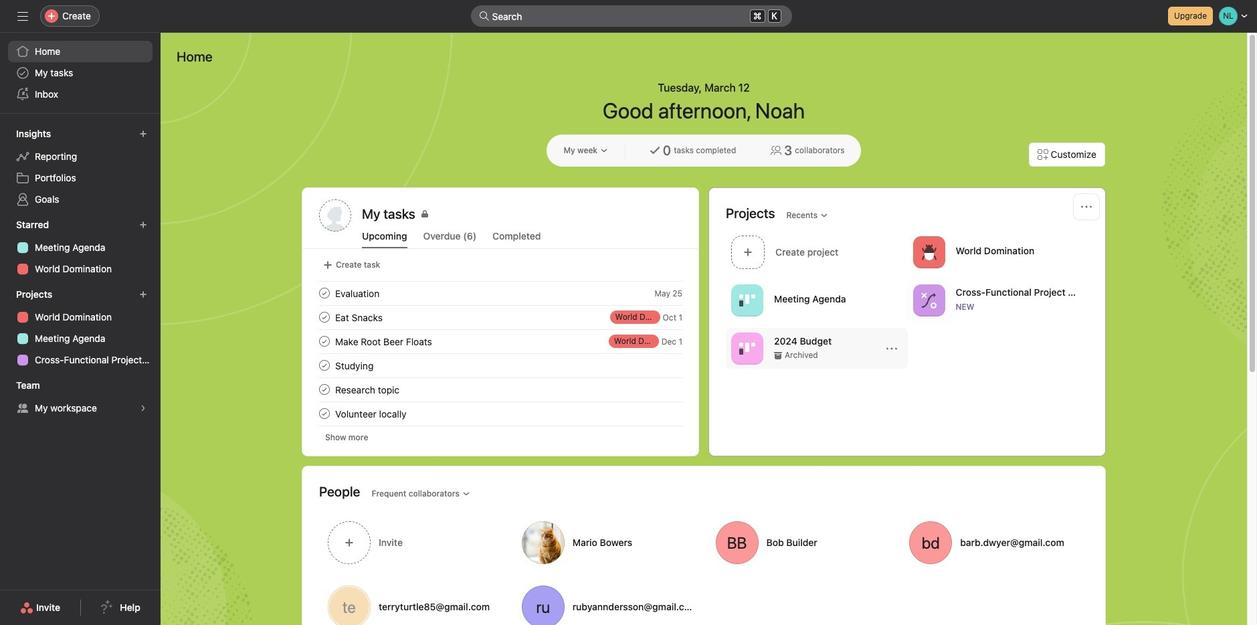 Task type: locate. For each thing, give the bounding box(es) containing it.
3 mark complete checkbox from the top
[[317, 333, 333, 349]]

prominent image
[[479, 11, 490, 21]]

3 mark complete image from the top
[[317, 333, 333, 349]]

None field
[[471, 5, 792, 27]]

mark complete image for 4th mark complete option from the bottom of the page
[[317, 309, 333, 325]]

1 vertical spatial board image
[[740, 340, 756, 356]]

4 mark complete image from the top
[[317, 357, 333, 373]]

bug image
[[921, 244, 937, 260]]

1 board image from the top
[[740, 292, 756, 308]]

0 vertical spatial board image
[[740, 292, 756, 308]]

show options image
[[886, 343, 897, 354]]

mark complete image
[[317, 285, 333, 301], [317, 309, 333, 325], [317, 333, 333, 349], [317, 357, 333, 373], [317, 406, 333, 422]]

mark complete image for mark complete checkbox
[[317, 406, 333, 422]]

1 mark complete image from the top
[[317, 285, 333, 301]]

1 mark complete checkbox from the top
[[317, 285, 333, 301]]

5 mark complete image from the top
[[317, 406, 333, 422]]

projects element
[[0, 282, 161, 373]]

add items to starred image
[[139, 221, 147, 229]]

add profile photo image
[[319, 199, 351, 232]]

Mark complete checkbox
[[317, 285, 333, 301], [317, 309, 333, 325], [317, 333, 333, 349], [317, 357, 333, 373], [317, 381, 333, 398]]

mark complete image for second mark complete option from the bottom of the page
[[317, 357, 333, 373]]

board image
[[740, 292, 756, 308], [740, 340, 756, 356]]

line_and_symbols image
[[921, 292, 937, 308]]

2 board image from the top
[[740, 340, 756, 356]]

4 mark complete checkbox from the top
[[317, 357, 333, 373]]

5 mark complete checkbox from the top
[[317, 381, 333, 398]]

new project or portfolio image
[[139, 290, 147, 298]]

2 mark complete image from the top
[[317, 309, 333, 325]]

insights element
[[0, 122, 161, 213]]

mark complete image for 3rd mark complete option from the bottom
[[317, 333, 333, 349]]

mark complete image
[[317, 381, 333, 398]]



Task type: describe. For each thing, give the bounding box(es) containing it.
teams element
[[0, 373, 161, 422]]

hide sidebar image
[[17, 11, 28, 21]]

actions image
[[1082, 201, 1092, 212]]

starred element
[[0, 213, 161, 282]]

mark complete image for fifth mark complete option from the bottom of the page
[[317, 285, 333, 301]]

2 mark complete checkbox from the top
[[317, 309, 333, 325]]

global element
[[0, 33, 161, 113]]

Mark complete checkbox
[[317, 406, 333, 422]]

new insights image
[[139, 130, 147, 138]]

Search tasks, projects, and more text field
[[471, 5, 792, 27]]

see details, my workspace image
[[139, 404, 147, 412]]



Task type: vqa. For each thing, say whether or not it's contained in the screenshot.
3rd Mark complete icon from the top of the page
yes



